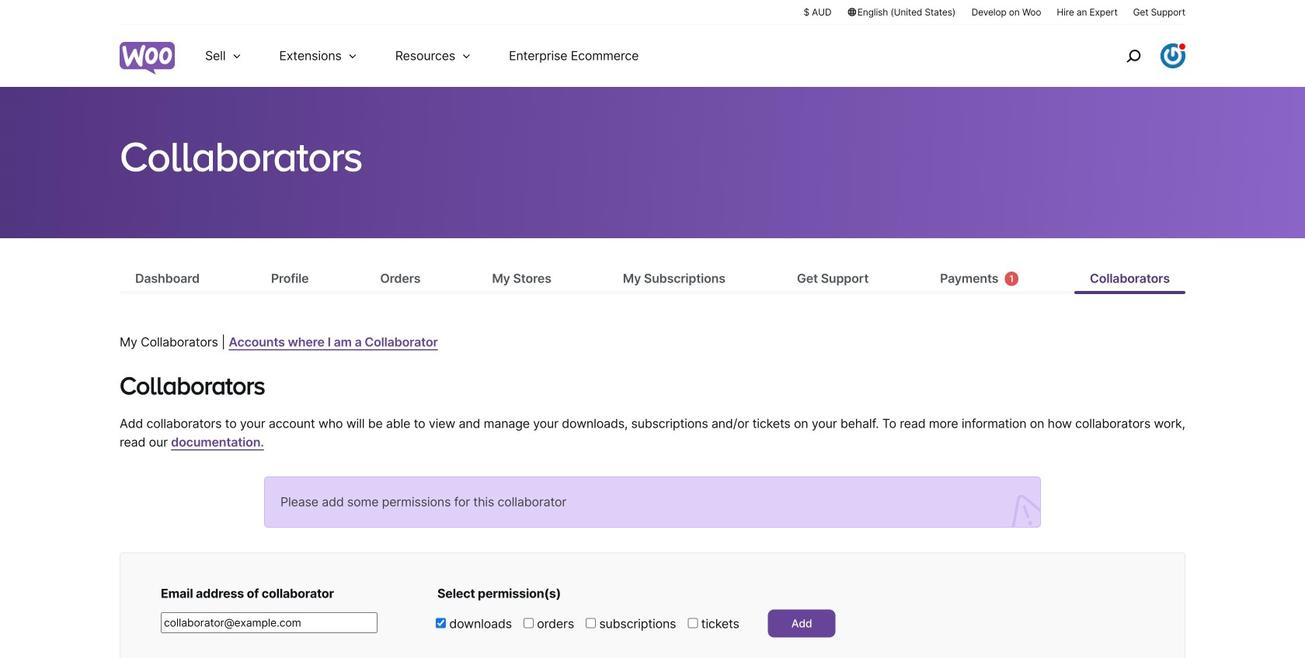 Task type: locate. For each thing, give the bounding box(es) containing it.
service navigation menu element
[[1093, 31, 1186, 81]]

None checkbox
[[436, 619, 446, 629], [524, 619, 534, 629], [586, 619, 596, 629], [688, 619, 698, 629], [436, 619, 446, 629], [524, 619, 534, 629], [586, 619, 596, 629], [688, 619, 698, 629]]



Task type: vqa. For each thing, say whether or not it's contained in the screenshot.
can
no



Task type: describe. For each thing, give the bounding box(es) containing it.
open account menu image
[[1161, 44, 1186, 68]]

search image
[[1121, 44, 1146, 68]]



